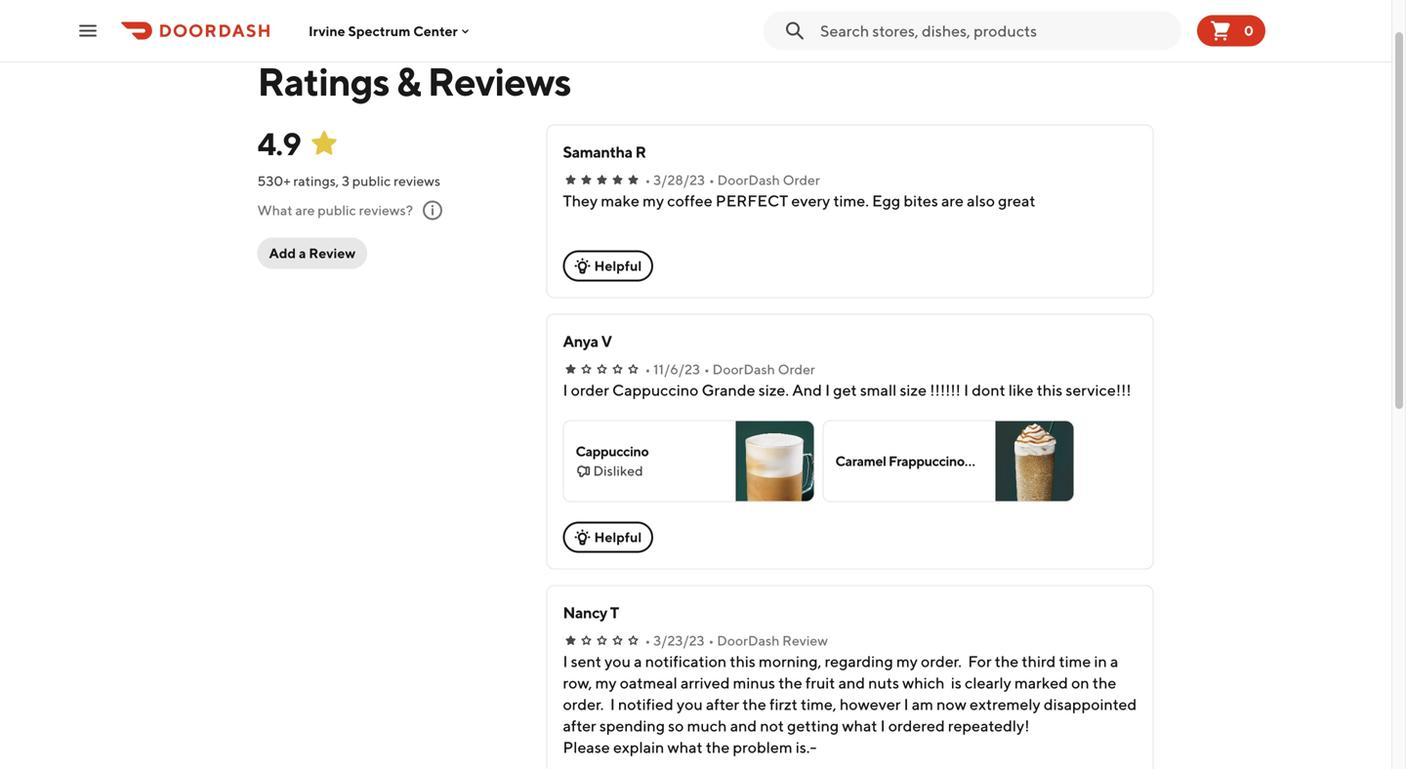 Task type: vqa. For each thing, say whether or not it's contained in the screenshot.
the ratings
yes



Task type: locate. For each thing, give the bounding box(es) containing it.
0 vertical spatial doordash
[[717, 172, 780, 188]]

1 vertical spatial order
[[778, 361, 815, 377]]

doordash right 11/6/23
[[713, 361, 775, 377]]

doordash right 3/28/23 in the top of the page
[[717, 172, 780, 188]]

2 vertical spatial doordash
[[717, 633, 780, 649]]

spectrum
[[348, 23, 411, 39]]

beverage
[[1032, 453, 1090, 469]]

doordash for samantha r
[[717, 172, 780, 188]]

frappuccino®
[[889, 453, 976, 469]]

1 helpful button from the top
[[563, 251, 654, 282]]

2 helpful from the top
[[594, 529, 642, 545]]

3/28/23
[[654, 172, 705, 188]]

helpful button down disliked
[[563, 522, 654, 553]]

nancy t
[[563, 604, 619, 622]]

back to store button image
[[265, 27, 281, 42]]

0 vertical spatial review
[[309, 245, 356, 261]]

public down ,
[[318, 202, 356, 218]]

a
[[299, 245, 306, 261]]

nancy
[[563, 604, 607, 622]]

1 vertical spatial helpful button
[[563, 522, 654, 553]]

helpful down disliked
[[594, 529, 642, 545]]

review
[[309, 245, 356, 261], [782, 633, 828, 649]]

• left 11/6/23
[[645, 361, 651, 377]]

Store search: begin typing to search for stores available on DoorDash text field
[[820, 20, 1174, 42]]

irvine spectrum center button
[[309, 23, 473, 39]]

samantha
[[563, 143, 633, 161]]

3
[[342, 173, 350, 189]]

helpful up v
[[594, 258, 642, 274]]

v
[[601, 332, 612, 351]]

public right 3
[[352, 173, 391, 189]]

cappuccino
[[576, 443, 649, 459]]

• 3/28/23 • doordash order
[[645, 172, 820, 188]]

reviews?
[[359, 202, 413, 218]]

• 11/6/23 • doordash order
[[645, 361, 815, 377]]

• down r at the left top
[[645, 172, 651, 188]]

what
[[257, 202, 293, 218]]

0 vertical spatial helpful button
[[563, 251, 654, 282]]

0 vertical spatial public
[[352, 173, 391, 189]]

0 vertical spatial order
[[783, 172, 820, 188]]

irvine
[[309, 23, 345, 39]]

1 vertical spatial doordash
[[713, 361, 775, 377]]

helpful
[[594, 258, 642, 274], [594, 529, 642, 545]]

starbucks link
[[304, 26, 366, 42]]

public
[[352, 173, 391, 189], [318, 202, 356, 218]]

doordash right 3/23/23
[[717, 633, 780, 649]]

4.9
[[257, 125, 301, 162]]

1 vertical spatial helpful
[[594, 529, 642, 545]]

anya
[[563, 332, 598, 351]]

order for r
[[783, 172, 820, 188]]

doordash
[[717, 172, 780, 188], [713, 361, 775, 377], [717, 633, 780, 649]]

reviews
[[394, 173, 440, 189]]

caramel
[[835, 453, 886, 469]]

0 vertical spatial helpful
[[594, 258, 642, 274]]

530+
[[257, 173, 291, 189]]

• right 11/6/23
[[704, 361, 710, 377]]

doordash for anya v
[[713, 361, 775, 377]]

disliked
[[593, 463, 643, 479]]

1 vertical spatial review
[[782, 633, 828, 649]]

3/23/23
[[654, 633, 705, 649]]

blended
[[979, 453, 1030, 469]]

order
[[783, 172, 820, 188], [778, 361, 815, 377]]

&
[[396, 58, 421, 104]]

reviews
[[427, 58, 571, 104]]

1 horizontal spatial review
[[782, 633, 828, 649]]

helpful button up v
[[563, 251, 654, 282]]

•
[[645, 172, 651, 188], [709, 172, 715, 188], [645, 361, 651, 377], [704, 361, 710, 377], [645, 633, 651, 649], [709, 633, 714, 649]]

0 button
[[1197, 15, 1266, 46]]

helpful button
[[563, 251, 654, 282], [563, 522, 654, 553]]

doordash for nancy t
[[717, 633, 780, 649]]

caramel frappuccino® blended beverage
[[835, 453, 1090, 469]]

0 horizontal spatial review
[[309, 245, 356, 261]]

add a review
[[269, 245, 356, 261]]

r
[[635, 143, 646, 161]]

2 helpful button from the top
[[563, 522, 654, 553]]

11/6/23
[[654, 361, 700, 377]]

anya v
[[563, 332, 612, 351]]

review inside button
[[309, 245, 356, 261]]



Task type: describe. For each thing, give the bounding box(es) containing it.
caramel frappuccino® blended beverage button
[[823, 420, 1090, 502]]

cappuccino image
[[736, 421, 814, 501]]

ratings
[[293, 173, 336, 189]]

starbucks
[[304, 26, 366, 42]]

0
[[1244, 22, 1254, 39]]

ratings
[[257, 58, 389, 104]]

what are public reviews?
[[257, 202, 413, 218]]

add a review button
[[257, 238, 367, 269]]

samantha r
[[563, 143, 646, 161]]

ratings & reviews
[[257, 58, 571, 104]]

1 helpful from the top
[[594, 258, 642, 274]]

irvine spectrum center
[[309, 23, 458, 39]]

are
[[295, 202, 315, 218]]

1 vertical spatial public
[[318, 202, 356, 218]]

open menu image
[[76, 19, 100, 42]]

• right 3/23/23
[[709, 633, 714, 649]]

order for v
[[778, 361, 815, 377]]

caramel frappuccino® blended beverage image
[[996, 421, 1074, 501]]

• 3/23/23 • doordash review
[[645, 633, 828, 649]]

• right 3/28/23 in the top of the page
[[709, 172, 715, 188]]

530+ ratings , 3 public reviews
[[257, 173, 440, 189]]

add
[[269, 245, 296, 261]]

• left 3/23/23
[[645, 633, 651, 649]]

,
[[336, 173, 339, 189]]

t
[[610, 604, 619, 622]]

center
[[413, 23, 458, 39]]



